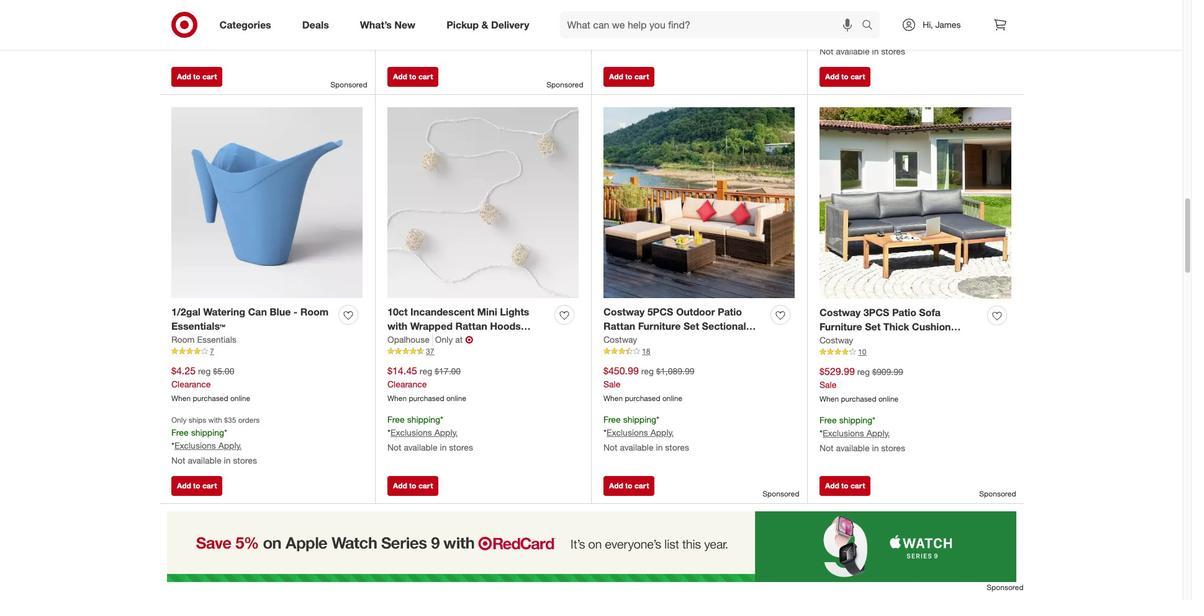 Task type: vqa. For each thing, say whether or not it's contained in the screenshot.


Task type: locate. For each thing, give the bounding box(es) containing it.
reg inside $14.45 reg $17.00 clearance when purchased online
[[420, 366, 432, 377]]

1 clearance from the left
[[171, 379, 211, 390]]

with inside 10ct incandescent mini lights with wrapped rattan hoods brown - opalhouse™
[[387, 320, 407, 333]]

cart
[[202, 72, 217, 82], [418, 72, 433, 82], [634, 72, 649, 82], [851, 72, 865, 82], [202, 482, 217, 491], [418, 482, 433, 491], [634, 482, 649, 491], [851, 482, 865, 491]]

delivery
[[491, 18, 529, 31]]

2 vertical spatial with
[[208, 416, 222, 425]]

$14.45
[[387, 365, 417, 378]]

with up search
[[857, 6, 870, 15]]

cushion
[[912, 321, 951, 334], [699, 335, 738, 347]]

shipping inside free shipping * * exclusions apply.
[[191, 24, 224, 35]]

0 horizontal spatial $35
[[224, 416, 236, 425]]

online inside "$4.25 reg $5.00 clearance when purchased online"
[[230, 394, 250, 404]]

2 horizontal spatial only
[[820, 6, 835, 15]]

1 horizontal spatial with
[[387, 320, 407, 333]]

opalhouse
[[387, 335, 430, 345]]

patio inside the costway 5pcs outdoor patio rattan furniture set sectional conversation beige cushion
[[718, 306, 742, 319]]

10ct incandescent mini lights with wrapped rattan hoods brown - opalhouse™ link
[[387, 306, 549, 347]]

5pcs
[[647, 306, 673, 319]]

incandescent
[[410, 306, 474, 319]]

$450.99 reg $1,089.99 sale when purchased online
[[603, 365, 694, 404]]

opalhouse™
[[428, 335, 484, 347]]

online
[[230, 4, 250, 13], [230, 394, 250, 404], [446, 394, 466, 404], [662, 394, 682, 404], [878, 395, 898, 404]]

available inside "* exclusions apply. not available in stores"
[[404, 32, 437, 43]]

purchased down "$5.00" at the left bottom
[[193, 394, 228, 404]]

patio
[[718, 306, 742, 319], [892, 307, 916, 319]]

what's new
[[360, 18, 415, 31]]

online for costway 5pcs outdoor patio rattan furniture set sectional conversation beige cushion
[[662, 394, 682, 404]]

* inside "* exclusions apply. not available in stores"
[[387, 17, 390, 28]]

0 vertical spatial orders
[[886, 6, 908, 15]]

wrapped
[[410, 320, 453, 333]]

not
[[387, 32, 401, 43], [603, 32, 617, 43], [820, 46, 834, 56], [387, 442, 401, 453], [603, 442, 617, 453], [820, 443, 834, 454], [171, 456, 185, 466]]

1 horizontal spatial sale
[[820, 380, 837, 391]]

when down $450.99
[[603, 394, 623, 404]]

$35 up search
[[872, 6, 884, 15]]

1 vertical spatial cushion
[[699, 335, 738, 347]]

ships
[[837, 6, 854, 15], [189, 416, 206, 425]]

when down $529.99
[[820, 395, 839, 404]]

0 vertical spatial room
[[300, 306, 328, 319]]

online down "$5.00" at the left bottom
[[230, 394, 250, 404]]

exclusions inside free shipping * * exclusions apply.
[[174, 37, 216, 48]]

10ct incandescent mini lights with wrapped rattan hoods brown - opalhouse™ image
[[387, 107, 579, 299], [387, 107, 579, 299]]

furniture down 5pcs
[[638, 320, 681, 333]]

costway inside the costway 5pcs outdoor patio rattan furniture set sectional conversation beige cushion
[[603, 306, 645, 319]]

clearance inside "$4.25 reg $5.00 clearance when purchased online"
[[171, 379, 211, 390]]

1 vertical spatial -
[[421, 335, 425, 347]]

$35 down "$4.25 reg $5.00 clearance when purchased online"
[[224, 416, 236, 425]]

costway  3pcs patio sofa furniture set thick cushion acacia wood link
[[820, 306, 982, 348]]

only
[[820, 6, 835, 15], [435, 335, 453, 345], [171, 416, 187, 425]]

0 vertical spatial -
[[294, 306, 298, 319]]

rattan up 'conversation' on the right
[[603, 320, 635, 333]]

clearance
[[171, 379, 211, 390], [387, 379, 427, 390]]

2 clearance from the left
[[387, 379, 427, 390]]

1 horizontal spatial furniture
[[820, 321, 862, 334]]

$17.00
[[435, 366, 461, 377]]

0 horizontal spatial furniture
[[638, 320, 681, 333]]

1 vertical spatial with
[[387, 320, 407, 333]]

costway  3pcs patio sofa furniture set thick cushion acacia wood image
[[820, 107, 1011, 299], [820, 107, 1011, 299]]

sale inside "$450.99 reg $1,089.99 sale when purchased online"
[[603, 379, 620, 390]]

1 horizontal spatial rattan
[[603, 320, 635, 333]]

reg down 18
[[641, 366, 654, 377]]

clearance inside $14.45 reg $17.00 clearance when purchased online
[[387, 379, 427, 390]]

18
[[642, 347, 650, 356]]

with down "$4.25 reg $5.00 clearance when purchased online"
[[208, 416, 222, 425]]

0 horizontal spatial with
[[208, 416, 222, 425]]

costway link up $529.99
[[820, 335, 853, 347]]

purchased inside "$450.99 reg $1,089.99 sale when purchased online"
[[625, 394, 660, 404]]

0 horizontal spatial ships
[[189, 416, 206, 425]]

1 vertical spatial ships
[[189, 416, 206, 425]]

1 horizontal spatial -
[[421, 335, 425, 347]]

0 horizontal spatial -
[[294, 306, 298, 319]]

0 vertical spatial with
[[857, 6, 870, 15]]

when
[[171, 4, 191, 13], [171, 394, 191, 404], [387, 394, 407, 404], [603, 394, 623, 404], [820, 395, 839, 404]]

add
[[177, 72, 191, 82], [393, 72, 407, 82], [609, 72, 623, 82], [825, 72, 839, 82], [177, 482, 191, 491], [393, 482, 407, 491], [609, 482, 623, 491], [825, 482, 839, 491]]

free shipping * * exclusions apply.
[[171, 24, 242, 48]]

room
[[300, 306, 328, 319], [171, 335, 195, 345]]

when up free shipping * * exclusions apply.
[[171, 4, 191, 13]]

purchased inside $14.45 reg $17.00 clearance when purchased online
[[409, 394, 444, 404]]

0 horizontal spatial sale
[[603, 379, 620, 390]]

pickup & delivery link
[[436, 11, 545, 38]]

patio inside costway  3pcs patio sofa furniture set thick cushion acacia wood
[[892, 307, 916, 319]]

cushion down sectional
[[699, 335, 738, 347]]

when down $4.25
[[171, 394, 191, 404]]

when inside '$529.99 reg $909.99 sale when purchased online'
[[820, 395, 839, 404]]

0 vertical spatial $35
[[872, 6, 884, 15]]

orders
[[886, 6, 908, 15], [238, 416, 260, 425]]

rattan up the ¬
[[455, 320, 487, 333]]

stores inside "* exclusions apply. not available in stores"
[[449, 32, 473, 43]]

pickup & delivery
[[446, 18, 529, 31]]

1 horizontal spatial only
[[435, 335, 453, 345]]

set
[[684, 320, 699, 333], [865, 321, 881, 334]]

1 vertical spatial only
[[435, 335, 453, 345]]

purchased down $450.99
[[625, 394, 660, 404]]

room essentials link
[[171, 334, 236, 346]]

only down "$4.25 reg $5.00 clearance when purchased online"
[[171, 416, 187, 425]]

free shipping * * exclusions apply. not available in stores
[[603, 4, 689, 43], [387, 415, 473, 453], [603, 415, 689, 453], [820, 415, 905, 454]]

when inside "$450.99 reg $1,089.99 sale when purchased online"
[[603, 394, 623, 404]]

0 horizontal spatial costway link
[[603, 334, 637, 346]]

room right blue
[[300, 306, 328, 319]]

costway up $450.99
[[603, 335, 637, 345]]

0 horizontal spatial rattan
[[455, 320, 487, 333]]

1/2gal watering can blue - room essentials™ link
[[171, 306, 333, 334]]

clearance down $14.45
[[387, 379, 427, 390]]

0 horizontal spatial clearance
[[171, 379, 211, 390]]

1 horizontal spatial only ships with $35 orders free shipping * * exclusions apply. not available in stores
[[820, 6, 908, 56]]

0 horizontal spatial set
[[684, 320, 699, 333]]

when inside $14.45 reg $17.00 clearance when purchased online
[[387, 394, 407, 404]]

reg left "$5.00" at the left bottom
[[198, 366, 211, 377]]

apply. inside "* exclusions apply. not available in stores"
[[434, 17, 458, 28]]

reg inside "$4.25 reg $5.00 clearance when purchased online"
[[198, 366, 211, 377]]

new
[[394, 18, 415, 31]]

1 vertical spatial room
[[171, 335, 195, 345]]

1 vertical spatial orders
[[238, 416, 260, 425]]

1 horizontal spatial orders
[[886, 6, 908, 15]]

furniture up acacia
[[820, 321, 862, 334]]

at
[[455, 335, 463, 345]]

costway inside costway  3pcs patio sofa furniture set thick cushion acacia wood
[[820, 307, 861, 319]]

reg down 10
[[857, 367, 870, 378]]

$1,089.99
[[656, 366, 694, 377]]

sale for $529.99
[[820, 380, 837, 391]]

sponsored
[[330, 80, 367, 90], [547, 80, 583, 90], [763, 490, 799, 499], [979, 490, 1016, 499], [987, 584, 1023, 593]]

- left 37
[[421, 335, 425, 347]]

1 horizontal spatial room
[[300, 306, 328, 319]]

1 vertical spatial $35
[[224, 416, 236, 425]]

0 vertical spatial only
[[820, 6, 835, 15]]

costway up acacia
[[820, 307, 861, 319]]

costway link for acacia
[[820, 335, 853, 347]]

0 horizontal spatial room
[[171, 335, 195, 345]]

room down the essentials™
[[171, 335, 195, 345]]

online down $909.99
[[878, 395, 898, 404]]

online down the $17.00
[[446, 394, 466, 404]]

0 horizontal spatial only ships with $35 orders free shipping * * exclusions apply. not available in stores
[[171, 416, 260, 466]]

1 horizontal spatial patio
[[892, 307, 916, 319]]

free
[[603, 4, 621, 15], [820, 18, 837, 29], [171, 24, 189, 35], [387, 415, 405, 425], [603, 415, 621, 425], [820, 415, 837, 426], [171, 428, 189, 438]]

1 horizontal spatial clearance
[[387, 379, 427, 390]]

1 vertical spatial only ships with $35 orders free shipping * * exclusions apply. not available in stores
[[171, 416, 260, 466]]

1 horizontal spatial ships
[[837, 6, 854, 15]]

sale down $450.99
[[603, 379, 620, 390]]

purchased inside "$4.25 reg $5.00 clearance when purchased online"
[[193, 394, 228, 404]]

when for costway 5pcs outdoor patio rattan furniture set sectional conversation beige cushion
[[603, 394, 623, 404]]

with down 10ct
[[387, 320, 407, 333]]

1 horizontal spatial cushion
[[912, 321, 951, 334]]

0 horizontal spatial cushion
[[699, 335, 738, 347]]

2 rattan from the left
[[603, 320, 635, 333]]

conversation
[[603, 335, 666, 347]]

online for 1/2gal watering can blue - room essentials™
[[230, 394, 250, 404]]

1 rattan from the left
[[455, 320, 487, 333]]

ships left 'search' button
[[837, 6, 854, 15]]

set down outdoor
[[684, 320, 699, 333]]

$4.25 reg $5.00 clearance when purchased online
[[171, 365, 250, 404]]

orders down "$4.25 reg $5.00 clearance when purchased online"
[[238, 416, 260, 425]]

reg for $4.25
[[198, 366, 211, 377]]

acacia
[[820, 335, 852, 348]]

0 horizontal spatial patio
[[718, 306, 742, 319]]

when down $14.45
[[387, 394, 407, 404]]

hi, james
[[923, 19, 961, 30]]

costway link up $450.99
[[603, 334, 637, 346]]

cushion down the sofa on the right of page
[[912, 321, 951, 334]]

when for 1/2gal watering can blue - room essentials™
[[171, 394, 191, 404]]

patio up thick
[[892, 307, 916, 319]]

available
[[404, 32, 437, 43], [620, 32, 654, 43], [836, 46, 870, 56], [404, 442, 437, 453], [620, 442, 654, 453], [836, 443, 870, 454], [188, 456, 221, 466]]

exclusions
[[390, 17, 432, 28], [607, 17, 648, 28], [823, 31, 864, 42], [174, 37, 216, 48], [390, 428, 432, 438], [607, 428, 648, 438], [823, 428, 864, 439], [174, 441, 216, 451]]

patio up sectional
[[718, 306, 742, 319]]

search button
[[856, 11, 886, 41]]

rattan
[[455, 320, 487, 333], [603, 320, 635, 333]]

$529.99
[[820, 366, 855, 378]]

0 vertical spatial cushion
[[912, 321, 951, 334]]

What can we help you find? suggestions appear below search field
[[560, 11, 865, 38]]

0 vertical spatial ships
[[837, 6, 854, 15]]

with
[[857, 6, 870, 15], [387, 320, 407, 333], [208, 416, 222, 425]]

purchased down $529.99
[[841, 395, 876, 404]]

costway
[[603, 306, 645, 319], [820, 307, 861, 319], [603, 335, 637, 345], [820, 335, 853, 346]]

2 horizontal spatial with
[[857, 6, 870, 15]]

in inside "* exclusions apply. not available in stores"
[[440, 32, 447, 43]]

orders right 'search' button
[[886, 6, 908, 15]]

reg for $14.45
[[420, 366, 432, 377]]

online inside $14.45 reg $17.00 clearance when purchased online
[[446, 394, 466, 404]]

watering
[[203, 306, 245, 319]]

purchased inside '$529.99 reg $909.99 sale when purchased online'
[[841, 395, 876, 404]]

only left at
[[435, 335, 453, 345]]

sale inside '$529.99 reg $909.99 sale when purchased online'
[[820, 380, 837, 391]]

sale down $529.99
[[820, 380, 837, 391]]

reg inside "$450.99 reg $1,089.99 sale when purchased online"
[[641, 366, 654, 377]]

only ships with $35 orders free shipping * * exclusions apply. not available in stores
[[820, 6, 908, 56], [171, 416, 260, 466]]

reg inside '$529.99 reg $909.99 sale when purchased online'
[[857, 367, 870, 378]]

only left 'search' button
[[820, 6, 835, 15]]

online inside '$529.99 reg $909.99 sale when purchased online'
[[878, 395, 898, 404]]

1 horizontal spatial set
[[865, 321, 881, 334]]

exclusions apply. button
[[390, 17, 458, 29], [607, 17, 674, 29], [823, 30, 890, 43], [174, 36, 242, 49], [390, 427, 458, 439], [607, 427, 674, 439], [823, 428, 890, 440], [174, 440, 242, 452]]

purchased down the $17.00
[[409, 394, 444, 404]]

* exclusions apply. not available in stores
[[387, 17, 473, 43]]

online for 10ct incandescent mini lights with wrapped rattan hoods brown - opalhouse™
[[446, 394, 466, 404]]

costway up 'conversation' on the right
[[603, 306, 645, 319]]

reg for $450.99
[[641, 366, 654, 377]]

1 horizontal spatial costway link
[[820, 335, 853, 347]]

when inside "$4.25 reg $5.00 clearance when purchased online"
[[171, 394, 191, 404]]

online inside "$450.99 reg $1,089.99 sale when purchased online"
[[662, 394, 682, 404]]

set down '3pcs'
[[865, 321, 881, 334]]

- right blue
[[294, 306, 298, 319]]

ships down "$4.25 reg $5.00 clearance when purchased online"
[[189, 416, 206, 425]]

furniture
[[638, 320, 681, 333], [820, 321, 862, 334]]

set inside the costway 5pcs outdoor patio rattan furniture set sectional conversation beige cushion
[[684, 320, 699, 333]]

apply.
[[434, 17, 458, 28], [650, 17, 674, 28], [867, 31, 890, 42], [218, 37, 242, 48], [434, 428, 458, 438], [650, 428, 674, 438], [867, 428, 890, 439], [218, 441, 242, 451]]

purchased
[[193, 4, 228, 13], [193, 394, 228, 404], [409, 394, 444, 404], [625, 394, 660, 404], [841, 395, 876, 404]]

outdoor
[[676, 306, 715, 319]]

costway link
[[603, 334, 637, 346], [820, 335, 853, 347]]

online down $1,089.99
[[662, 394, 682, 404]]

$35
[[872, 6, 884, 15], [224, 416, 236, 425]]

costway 5pcs outdoor patio rattan furniture set sectional conversation beige cushion image
[[603, 107, 795, 299], [603, 107, 795, 299]]

clearance down $4.25
[[171, 379, 211, 390]]

7
[[210, 347, 214, 356]]

shipping
[[623, 4, 656, 15], [839, 18, 872, 29], [191, 24, 224, 35], [407, 415, 440, 425], [623, 415, 656, 425], [839, 415, 872, 426], [191, 428, 224, 438]]

-
[[294, 306, 298, 319], [421, 335, 425, 347]]

1/2gal watering can blue - room essentials™ image
[[171, 107, 363, 299], [171, 107, 363, 299]]

0 horizontal spatial only
[[171, 416, 187, 425]]

pickup
[[446, 18, 479, 31]]

reg down 37
[[420, 366, 432, 377]]

10ct incandescent mini lights with wrapped rattan hoods brown - opalhouse™
[[387, 306, 529, 347]]

0 vertical spatial only ships with $35 orders free shipping * * exclusions apply. not available in stores
[[820, 6, 908, 56]]

purchased for costway  3pcs patio sofa furniture set thick cushion acacia wood
[[841, 395, 876, 404]]

purchased for 10ct incandescent mini lights with wrapped rattan hoods brown - opalhouse™
[[409, 394, 444, 404]]

sofa
[[919, 307, 941, 319]]

when for costway  3pcs patio sofa furniture set thick cushion acacia wood
[[820, 395, 839, 404]]



Task type: describe. For each thing, give the bounding box(es) containing it.
rattan inside 10ct incandescent mini lights with wrapped rattan hoods brown - opalhouse™
[[455, 320, 487, 333]]

0 horizontal spatial orders
[[238, 416, 260, 425]]

brown
[[387, 335, 418, 347]]

18 link
[[603, 346, 795, 357]]

$529.99 reg $909.99 sale when purchased online
[[820, 366, 903, 404]]

categories
[[219, 18, 271, 31]]

1/2gal
[[171, 306, 200, 319]]

costway link for conversation
[[603, 334, 637, 346]]

hoods
[[490, 320, 521, 333]]

what's
[[360, 18, 392, 31]]

opalhouse link
[[387, 334, 433, 346]]

$909.99
[[872, 367, 903, 378]]

costway 5pcs outdoor patio rattan furniture set sectional conversation beige cushion
[[603, 306, 746, 347]]

¬
[[465, 334, 473, 346]]

essentials
[[197, 335, 236, 345]]

1 horizontal spatial $35
[[872, 6, 884, 15]]

7 link
[[171, 346, 363, 357]]

opalhouse only at ¬
[[387, 334, 473, 346]]

can
[[248, 306, 267, 319]]

3pcs
[[863, 307, 889, 319]]

&
[[481, 18, 488, 31]]

blue
[[270, 306, 291, 319]]

$450.99
[[603, 365, 639, 378]]

what's new link
[[349, 11, 431, 38]]

deals
[[302, 18, 329, 31]]

purchased up free shipping * * exclusions apply.
[[193, 4, 228, 13]]

- inside 1/2gal watering can blue - room essentials™
[[294, 306, 298, 319]]

$4.25
[[171, 365, 196, 378]]

search
[[856, 20, 886, 32]]

essentials™
[[171, 320, 225, 333]]

cushion inside the costway 5pcs outdoor patio rattan furniture set sectional conversation beige cushion
[[699, 335, 738, 347]]

costway  3pcs patio sofa furniture set thick cushion acacia wood
[[820, 307, 951, 348]]

costway left the wood
[[820, 335, 853, 346]]

when for 10ct incandescent mini lights with wrapped rattan hoods brown - opalhouse™
[[387, 394, 407, 404]]

cushion inside costway  3pcs patio sofa furniture set thick cushion acacia wood
[[912, 321, 951, 334]]

2 vertical spatial only
[[171, 416, 187, 425]]

wood
[[854, 335, 881, 348]]

furniture inside costway  3pcs patio sofa furniture set thick cushion acacia wood
[[820, 321, 862, 334]]

hi,
[[923, 19, 933, 30]]

- inside 10ct incandescent mini lights with wrapped rattan hoods brown - opalhouse™
[[421, 335, 425, 347]]

clearance for $14.45
[[387, 379, 427, 390]]

apply. inside free shipping * * exclusions apply.
[[218, 37, 242, 48]]

online for costway  3pcs patio sofa furniture set thick cushion acacia wood
[[878, 395, 898, 404]]

thick
[[883, 321, 909, 334]]

sale for $450.99
[[603, 379, 620, 390]]

reg for $529.99
[[857, 367, 870, 378]]

rattan inside the costway 5pcs outdoor patio rattan furniture set sectional conversation beige cushion
[[603, 320, 635, 333]]

furniture inside the costway 5pcs outdoor patio rattan furniture set sectional conversation beige cushion
[[638, 320, 681, 333]]

purchased for costway 5pcs outdoor patio rattan furniture set sectional conversation beige cushion
[[625, 394, 660, 404]]

purchased for 1/2gal watering can blue - room essentials™
[[193, 394, 228, 404]]

when purchased online
[[171, 4, 250, 13]]

advertisement region
[[159, 512, 1023, 583]]

37 link
[[387, 346, 579, 357]]

$14.45 reg $17.00 clearance when purchased online
[[387, 365, 466, 404]]

10
[[858, 348, 866, 357]]

37
[[426, 347, 434, 356]]

$5.00
[[213, 366, 234, 377]]

not inside "* exclusions apply. not available in stores"
[[387, 32, 401, 43]]

room essentials
[[171, 335, 236, 345]]

only inside the opalhouse only at ¬
[[435, 335, 453, 345]]

sectional
[[702, 320, 746, 333]]

categories link
[[209, 11, 287, 38]]

beige
[[669, 335, 696, 347]]

clearance for $4.25
[[171, 379, 211, 390]]

james
[[935, 19, 961, 30]]

online up categories
[[230, 4, 250, 13]]

free inside free shipping * * exclusions apply.
[[171, 24, 189, 35]]

10ct
[[387, 306, 408, 319]]

10 link
[[820, 347, 1011, 358]]

1/2gal watering can blue - room essentials™
[[171, 306, 328, 333]]

lights
[[500, 306, 529, 319]]

costway 5pcs outdoor patio rattan furniture set sectional conversation beige cushion link
[[603, 306, 766, 347]]

mini
[[477, 306, 497, 319]]

exclusions inside "* exclusions apply. not available in stores"
[[390, 17, 432, 28]]

room inside 1/2gal watering can blue - room essentials™
[[300, 306, 328, 319]]

set inside costway  3pcs patio sofa furniture set thick cushion acacia wood
[[865, 321, 881, 334]]

deals link
[[292, 11, 344, 38]]



